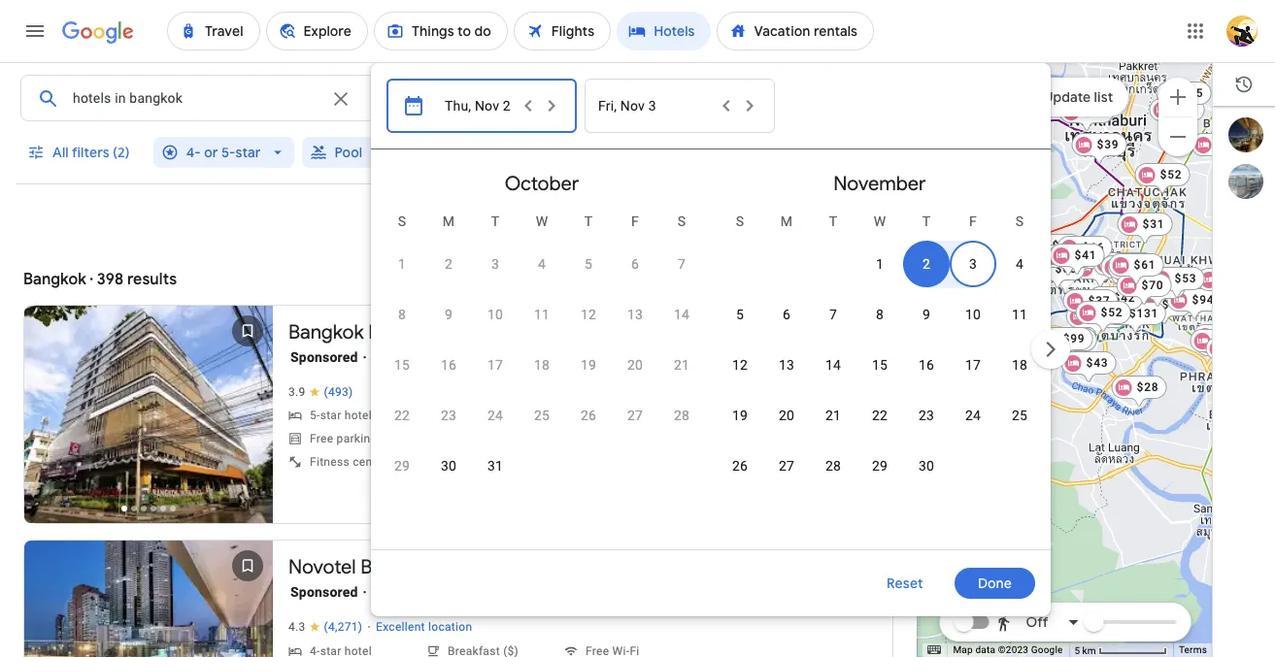 Task type: vqa. For each thing, say whether or not it's contained in the screenshot.


Task type: describe. For each thing, give the bounding box(es) containing it.
1 horizontal spatial 20 button
[[764, 393, 810, 439]]

4-
[[186, 144, 201, 161]]

0 vertical spatial $42
[[1084, 104, 1107, 118]]

4+ rating button
[[403, 137, 506, 168]]

$94 link
[[1167, 288, 1222, 321]]

type
[[910, 144, 940, 161]]

$91
[[1066, 249, 1088, 263]]

4 button for november
[[997, 241, 1043, 288]]

$94
[[1192, 293, 1214, 307]]

stay
[[532, 208, 560, 225]]

0 vertical spatial 6 button
[[612, 241, 659, 288]]

property type button
[[817, 137, 973, 168]]

$41 link
[[1049, 243, 1105, 276]]

1 for october
[[398, 257, 406, 272]]

or
[[204, 144, 218, 161]]

$19
[[1078, 250, 1100, 264]]

location
[[429, 621, 473, 634]]

tue, oct 24 element
[[488, 406, 503, 426]]

3 t from the left
[[829, 214, 838, 229]]

sun, nov 26 element
[[732, 457, 748, 476]]

tue, oct 3 element
[[492, 255, 499, 274]]

0 horizontal spatial 5 button
[[565, 241, 612, 288]]

1 10 button from the left
[[472, 291, 519, 338]]

$131
[[1129, 307, 1159, 320]]

0 horizontal spatial $39
[[1052, 239, 1075, 252]]

$99 link
[[1038, 327, 1093, 360]]

24 for the fri, nov 24 element
[[966, 408, 981, 424]]

sun, nov 19 element
[[732, 406, 748, 426]]

$135 link
[[1093, 252, 1156, 285]]

$61
[[1134, 258, 1156, 272]]

16 for thu, nov 16 "element"
[[919, 358, 935, 373]]

terms
[[1179, 645, 1208, 656]]

$49
[[1155, 280, 1178, 294]]

$178
[[1091, 309, 1121, 323]]

$66 link
[[1057, 236, 1112, 269]]

5 km
[[1075, 646, 1099, 656]]

$121
[[1060, 333, 1090, 346]]

25 for wed, oct 25 element
[[534, 408, 550, 424]]

star
[[236, 144, 261, 161]]

sat, oct 28 element
[[674, 406, 690, 426]]

all filters (2) button
[[16, 137, 145, 168]]

11 for "sat, nov 11" element
[[1012, 307, 1028, 323]]

21 for tue, nov 21 element
[[826, 408, 841, 424]]

$121 link
[[1035, 328, 1098, 361]]

2 button for november
[[904, 241, 950, 288]]

reset button
[[864, 561, 947, 607]]

25 for the sat, nov 25 "element"
[[1012, 408, 1028, 424]]

23 for 'mon, oct 23' element
[[441, 408, 457, 424]]

zoom in map image
[[1167, 85, 1190, 108]]

5-
[[221, 144, 236, 161]]

all
[[52, 144, 69, 161]]

thu, nov 9 element
[[923, 305, 931, 325]]

0 vertical spatial 21 button
[[659, 342, 705, 389]]

what you'll pay button
[[733, 198, 890, 235]]

map data ©2023 google
[[954, 645, 1063, 656]]

thu, oct 26 element
[[581, 406, 597, 426]]

18 for sat, nov 18 element
[[1012, 358, 1028, 373]]

1 8 button from the left
[[379, 291, 426, 338]]

2 photos list from the top
[[24, 541, 273, 658]]

1 vertical spatial 5 button
[[717, 291, 764, 338]]

wed, oct 25 element
[[534, 406, 550, 426]]

2 for october
[[445, 257, 453, 272]]

0 vertical spatial $42 link
[[1059, 100, 1114, 133]]

3 inside button
[[649, 98, 657, 114]]

1 vertical spatial $48
[[1162, 298, 1184, 311]]

off
[[1027, 614, 1049, 632]]

mon, oct 30 element
[[441, 457, 457, 476]]

bangkok · 398
[[23, 270, 124, 290]]

where to stay button
[[422, 198, 571, 235]]

4+
[[436, 144, 453, 161]]

27 for fri, oct 27 element
[[628, 408, 643, 424]]

thu, oct 5 element
[[585, 255, 593, 274]]

results
[[127, 270, 177, 290]]

$66
[[1082, 240, 1105, 254]]

fri, nov 10 element
[[966, 305, 981, 325]]

$28
[[1137, 380, 1159, 394]]

1 horizontal spatial 27 button
[[764, 443, 810, 490]]

$28 link
[[1112, 376, 1167, 409]]

(4,271)
[[324, 621, 363, 634]]

1 button for november
[[857, 241, 904, 288]]

0 horizontal spatial $31
[[1098, 261, 1120, 274]]

2 23 button from the left
[[904, 393, 950, 439]]

october
[[505, 172, 579, 196]]

12 for sun, nov 12 element at right bottom
[[732, 358, 748, 373]]

1 vertical spatial $42 link
[[1088, 286, 1144, 319]]

2 9 button from the left
[[904, 291, 950, 338]]

2 29 button from the left
[[857, 443, 904, 490]]

3 button for october
[[472, 241, 519, 288]]

data
[[976, 645, 996, 656]]

tue, nov 28 element
[[826, 457, 841, 476]]

2 11 button from the left
[[997, 291, 1043, 338]]

fri,
[[598, 98, 617, 114]]

4+ rating
[[436, 144, 494, 161]]

3.9
[[289, 386, 306, 399]]

$70 link
[[1116, 274, 1172, 307]]

18 for "wed, oct 18" element
[[534, 358, 550, 373]]

2 inside button
[[503, 98, 511, 114]]

$53
[[1175, 272, 1197, 285]]

done
[[978, 575, 1012, 593]]

tue, nov 14 element
[[826, 356, 841, 375]]

30 for the mon, oct 30 element
[[441, 459, 457, 474]]

november row group
[[717, 157, 1043, 542]]

property type
[[850, 144, 940, 161]]

0 vertical spatial $52 link
[[1135, 163, 1190, 196]]

0 vertical spatial $31 link
[[1117, 212, 1173, 245]]

19 button inside 'november' row group
[[717, 393, 764, 439]]

update
[[1044, 88, 1091, 106]]

sat, nov 18 element
[[1012, 356, 1028, 375]]

5 km button
[[1069, 644, 1174, 658]]

set check-out one day later. image
[[738, 94, 762, 118]]

1 9 button from the left
[[426, 291, 472, 338]]

2 30 button from the left
[[904, 443, 950, 490]]

1 horizontal spatial $31
[[1143, 217, 1165, 231]]

thu, oct 19 element
[[581, 356, 597, 375]]

31
[[488, 459, 503, 474]]

wed, oct 18 element
[[534, 356, 550, 375]]

0 vertical spatial $48
[[1136, 267, 1158, 280]]

1 vertical spatial 6 button
[[764, 291, 810, 338]]

fri, nov 3
[[598, 98, 657, 114]]

1 horizontal spatial 7 button
[[810, 291, 857, 338]]

wed, nov 1 element
[[876, 255, 884, 274]]

1 vertical spatial 14 button
[[810, 342, 857, 389]]

terms link
[[1179, 645, 1208, 656]]

28 button inside 'november' row group
[[810, 443, 857, 490]]

$131 link
[[1104, 302, 1167, 335]]

1 23 button from the left
[[426, 393, 472, 439]]

17 for tue, oct 17 element
[[488, 358, 503, 373]]

23 for thu, nov 23 element
[[919, 408, 935, 424]]

26 button inside 'november' row group
[[717, 443, 764, 490]]

1 vertical spatial $31 link
[[1073, 256, 1128, 289]]

when to visit button
[[580, 198, 724, 235]]

spa
[[667, 144, 691, 161]]

· excellent location
[[368, 620, 473, 635]]

2 button for october
[[426, 241, 472, 288]]

0 vertical spatial $38 link
[[1150, 98, 1205, 131]]

0 vertical spatial $39 link
[[1072, 133, 1127, 166]]

clear image
[[329, 87, 353, 111]]

19 for thu, oct 19 'element'
[[581, 358, 597, 373]]

update list
[[1044, 88, 1114, 106]]

under $50 button
[[514, 137, 626, 168]]

$19 link
[[1052, 245, 1108, 278]]

wed, oct 4 element
[[538, 255, 546, 274]]

$99
[[1063, 332, 1085, 345]]

next image
[[1028, 326, 1075, 373]]

1 button for october
[[379, 241, 426, 288]]

2 vertical spatial $52 link
[[1076, 301, 1131, 334]]

mon, nov 27 element
[[779, 457, 795, 476]]

fri, oct 13 element
[[628, 305, 643, 325]]

30 for thu, nov 30 element on the right of page
[[919, 459, 935, 474]]

excellent
[[376, 621, 425, 634]]

29 for the wed, nov 29 element
[[872, 459, 888, 474]]

km
[[1083, 646, 1096, 656]]

row containing 19
[[717, 391, 1043, 441]]

2 s from the left
[[678, 214, 686, 229]]

m for november
[[781, 214, 793, 229]]

main menu image
[[23, 19, 47, 43]]

update list button
[[1002, 78, 1129, 117]]

28 button inside the october row group
[[659, 393, 705, 439]]

(2)
[[113, 144, 130, 161]]

row containing 22
[[379, 391, 705, 441]]

5 for the thu, oct 5 element at the left of page
[[585, 257, 593, 272]]

28 for sat, oct 28 element
[[674, 408, 690, 424]]

26 for thu, oct 26 element on the bottom
[[581, 408, 597, 424]]

dialog inside filters form
[[371, 63, 1075, 617]]

when
[[627, 208, 664, 225]]

27 for mon, nov 27 element at the right
[[779, 459, 795, 474]]

1 vertical spatial $39 link
[[1027, 234, 1082, 267]]

$37 link
[[1063, 289, 1118, 322]]

7 for "tue, nov 7" element
[[830, 307, 838, 323]]

1 t from the left
[[491, 214, 500, 229]]

grid inside dialog
[[379, 157, 1043, 562]]

where
[[469, 208, 512, 225]]

1 vertical spatial $38 link
[[1101, 255, 1156, 288]]

nov for thu,
[[475, 98, 500, 114]]

mon, nov 6 element
[[783, 305, 791, 325]]

spa button
[[634, 137, 702, 168]]

14 for the "tue, nov 14" element
[[826, 358, 841, 373]]

w for november
[[874, 214, 886, 229]]

thu, nov 23 element
[[919, 406, 935, 426]]

1 horizontal spatial 21 button
[[810, 393, 857, 439]]

0 horizontal spatial $38
[[1126, 260, 1148, 274]]

pool
[[335, 144, 363, 161]]

wed, oct 11 element
[[534, 305, 550, 325]]

wed, nov 22 element
[[872, 406, 888, 426]]

20 for the mon, nov 20 element
[[779, 408, 795, 424]]

12 for thu, oct 12 element
[[581, 307, 597, 323]]

1 29 button from the left
[[379, 443, 426, 490]]

$61 link
[[1109, 253, 1164, 286]]

0 vertical spatial $39
[[1097, 137, 1119, 151]]

0 horizontal spatial 7 button
[[659, 241, 705, 288]]

0 vertical spatial 20 button
[[612, 342, 659, 389]]

9 for the thu, nov 9 element at top right
[[923, 307, 931, 323]]

$43
[[1086, 356, 1109, 370]]

22 for sun, oct 22 element
[[394, 408, 410, 424]]

bangkok · 398 results
[[23, 270, 177, 290]]

7 for sat, oct 7 element
[[678, 257, 686, 272]]

13 button inside the october row group
[[612, 291, 659, 338]]

0 horizontal spatial 27 button
[[612, 393, 659, 439]]

1 horizontal spatial $42
[[1114, 291, 1136, 305]]

3 button for november
[[950, 241, 997, 288]]

4- or 5-star button
[[153, 137, 294, 168]]

fri, oct 6 element
[[631, 255, 639, 274]]

2 15 button from the left
[[857, 342, 904, 389]]

13 for fri, oct 13 element
[[628, 307, 643, 323]]

$32
[[1043, 260, 1065, 274]]

4- or 5-star
[[186, 144, 261, 161]]

4 button for october
[[519, 241, 565, 288]]



Task type: locate. For each thing, give the bounding box(es) containing it.
3 inside the october row group
[[492, 257, 499, 272]]

7 inside the october row group
[[678, 257, 686, 272]]

1 horizontal spatial 23 button
[[904, 393, 950, 439]]

10
[[488, 307, 503, 323], [966, 307, 981, 323]]

1 11 button from the left
[[519, 291, 565, 338]]

23 inside the october row group
[[441, 408, 457, 424]]

1 9 from the left
[[445, 307, 453, 323]]

f inside the october row group
[[632, 214, 639, 229]]

©2023
[[999, 645, 1029, 656]]

1 horizontal spatial 22 button
[[857, 393, 904, 439]]

s up sun, oct 1 element
[[398, 214, 406, 229]]

0 horizontal spatial 17 button
[[472, 342, 519, 389]]

3 s from the left
[[736, 214, 744, 229]]

14 button left wed, nov 15 element
[[810, 342, 857, 389]]

16 for mon, oct 16 element
[[441, 358, 457, 373]]

1 horizontal spatial 25 button
[[997, 393, 1043, 439]]

1 horizontal spatial 17 button
[[950, 342, 997, 389]]

2 17 button from the left
[[950, 342, 997, 389]]

to for stay
[[515, 208, 529, 225]]

0 horizontal spatial 24 button
[[472, 393, 519, 439]]

10 for tue, oct 10 "element"
[[488, 307, 503, 323]]

14 inside the october row group
[[674, 307, 690, 323]]

2 9 from the left
[[923, 307, 931, 323]]

set check-in one day earlier. image
[[517, 94, 540, 118]]

the grand palace image
[[1054, 264, 1077, 295]]

2 22 button from the left
[[857, 393, 904, 439]]

12
[[581, 307, 597, 323], [732, 358, 748, 373]]

$52 for top "$52" link
[[1160, 168, 1182, 181]]

22 for "wed, nov 22" "element"
[[872, 408, 888, 424]]

1 horizontal spatial 23
[[919, 408, 935, 424]]

13 button inside 'november' row group
[[764, 342, 810, 389]]

price button
[[710, 137, 809, 168]]

wed, nov 29 element
[[872, 457, 888, 476]]

24 inside the october row group
[[488, 408, 503, 424]]

zoom out map image
[[1167, 125, 1190, 148]]

1 vertical spatial 12
[[732, 358, 748, 373]]

13
[[628, 307, 643, 323], [779, 358, 795, 373]]

tue, nov 21 element
[[826, 406, 841, 426]]

2 15 from the left
[[872, 358, 888, 373]]

0 horizontal spatial 6 button
[[612, 241, 659, 288]]

$88 link
[[1107, 261, 1162, 294]]

row containing 15
[[379, 340, 705, 391]]

19 button inside the october row group
[[565, 342, 612, 389]]

1 11 from the left
[[534, 307, 550, 323]]

16 button left fri, nov 17 'element'
[[904, 342, 950, 389]]

21 inside 'november' row group
[[826, 408, 841, 424]]

2 horizontal spatial $52
[[1160, 168, 1182, 181]]

10 for the fri, nov 10 element
[[966, 307, 981, 323]]

1 1 from the left
[[398, 257, 406, 272]]

23 left the fri, nov 24 element
[[919, 408, 935, 424]]

26 inside 'november' row group
[[732, 459, 748, 474]]

5 left the km
[[1075, 646, 1081, 656]]

fri, nov 17 element
[[966, 356, 981, 375]]

11 inside the october row group
[[534, 307, 550, 323]]

1 inside 'november' row group
[[876, 257, 884, 272]]

1 vertical spatial $52 link
[[1108, 256, 1163, 289]]

m inside row group
[[781, 214, 793, 229]]

4.3 out of 5 stars from 4,271 reviews image
[[289, 621, 363, 635]]

25 inside 'november' row group
[[1012, 408, 1028, 424]]

16 left fri, nov 17 'element'
[[919, 358, 935, 373]]

5 for sun, nov 5 element
[[736, 307, 744, 323]]

2 m from the left
[[781, 214, 793, 229]]

sun, oct 8 element
[[398, 305, 406, 325]]

$35 link
[[1156, 81, 1212, 114]]

7 button
[[659, 241, 705, 288], [810, 291, 857, 338]]

mon, oct 16 element
[[441, 356, 457, 375]]

2 2 button from the left
[[904, 241, 950, 288]]

3 button left sat, nov 4 element
[[950, 241, 997, 288]]

28 for tue, nov 28 element
[[826, 459, 841, 474]]

14 inside 'november' row group
[[826, 358, 841, 373]]

3 left wed, oct 4 element
[[492, 257, 499, 272]]

25 inside the october row group
[[534, 408, 550, 424]]

22 button right tue, nov 21 element
[[857, 393, 904, 439]]

0 horizontal spatial 9 button
[[426, 291, 472, 338]]

rating
[[456, 144, 494, 161]]

14 right fri, oct 13 element
[[674, 307, 690, 323]]

1 horizontal spatial to
[[668, 208, 682, 225]]

0 horizontal spatial 26
[[581, 408, 597, 424]]

26 button left mon, nov 27 element at the right
[[717, 443, 764, 490]]

2 10 button from the left
[[950, 291, 997, 338]]

grid containing october
[[379, 157, 1043, 562]]

1 horizontal spatial 27
[[779, 459, 795, 474]]

0 vertical spatial 13
[[628, 307, 643, 323]]

row
[[379, 231, 705, 290], [857, 231, 1043, 290], [379, 290, 705, 340], [717, 290, 1043, 340], [379, 340, 705, 391], [717, 340, 1043, 391], [379, 391, 705, 441], [717, 391, 1043, 441], [379, 441, 519, 492], [717, 441, 950, 492]]

0 horizontal spatial 23 button
[[426, 393, 472, 439]]

1
[[398, 257, 406, 272], [876, 257, 884, 272]]

1 18 from the left
[[534, 358, 550, 373]]

3 inside 'november' row group
[[970, 257, 977, 272]]

sun, oct 1 element
[[398, 255, 406, 274]]

1 horizontal spatial 17
[[966, 358, 981, 373]]

mon, nov 20 element
[[779, 406, 795, 426]]

27 inside the october row group
[[628, 408, 643, 424]]

$53 link
[[1150, 267, 1205, 300]]

25
[[534, 408, 550, 424], [1012, 408, 1028, 424]]

8 left 'mon, oct 9' element
[[398, 307, 406, 323]]

0 vertical spatial $52
[[1160, 168, 1182, 181]]

1 16 from the left
[[441, 358, 457, 373]]

map
[[954, 645, 973, 656]]

20 inside the october row group
[[628, 358, 643, 373]]

0 vertical spatial 19
[[581, 358, 597, 373]]

12 right "wed, oct 11" "element"
[[581, 307, 597, 323]]

nov right fri,
[[621, 98, 645, 114]]

20 button
[[612, 342, 659, 389], [764, 393, 810, 439]]

$135
[[1119, 257, 1148, 271]]

tue, oct 17 element
[[488, 356, 503, 375]]

$42 link
[[1059, 100, 1114, 133], [1088, 286, 1144, 319]]

2 18 from the left
[[1012, 358, 1028, 373]]

26 for sun, nov 26 element
[[732, 459, 748, 474]]

4 inside 'november' row group
[[1016, 257, 1024, 272]]

8 inside the october row group
[[398, 307, 406, 323]]

22 inside the october row group
[[394, 408, 410, 424]]

23 button right sun, oct 22 element
[[426, 393, 472, 439]]

sat, oct 14 element
[[674, 305, 690, 325]]

0 horizontal spatial 15
[[394, 358, 410, 373]]

row containing 29
[[379, 441, 519, 492]]

recently viewed element
[[1214, 63, 1276, 106]]

4 s from the left
[[1016, 214, 1024, 229]]

11 left thu, oct 12 element
[[534, 307, 550, 323]]

recently viewed image
[[1235, 75, 1254, 94]]

1 vertical spatial 7 button
[[810, 291, 857, 338]]

row inside the october row group
[[379, 441, 519, 492]]

5 for 5 km
[[1075, 646, 1081, 656]]

f for november
[[970, 214, 977, 229]]

set check-out one day earlier. image
[[715, 94, 738, 118]]

19 for sun, nov 19 element
[[732, 408, 748, 424]]

0 horizontal spatial f
[[632, 214, 639, 229]]

0 vertical spatial 12 button
[[565, 291, 612, 338]]

0 horizontal spatial 2
[[445, 257, 453, 272]]

10 button left "sat, nov 11" element
[[950, 291, 997, 338]]

26 button
[[565, 393, 612, 439], [717, 443, 764, 490]]

tue, nov 7 element
[[830, 305, 838, 325]]

2 w from the left
[[874, 214, 886, 229]]

7 button right fri, oct 6 element
[[659, 241, 705, 288]]

18 inside the october row group
[[534, 358, 550, 373]]

what
[[779, 208, 814, 225]]

w inside the october row group
[[536, 214, 548, 229]]

under $50
[[547, 144, 614, 161]]

10 inside the october row group
[[488, 307, 503, 323]]

21 inside the october row group
[[674, 358, 690, 373]]

2 to from the left
[[668, 208, 682, 225]]

1 4 from the left
[[538, 257, 546, 272]]

14 button
[[659, 291, 705, 338], [810, 342, 857, 389]]

4 t from the left
[[923, 214, 931, 229]]

2 4 button from the left
[[997, 241, 1043, 288]]

19 button
[[565, 342, 612, 389], [717, 393, 764, 439]]

$52 link
[[1135, 163, 1190, 196], [1108, 256, 1163, 289], [1076, 301, 1131, 334]]

Check-in text field
[[435, 76, 551, 120]]

2 1 from the left
[[876, 257, 884, 272]]

23 inside 'november' row group
[[919, 408, 935, 424]]

22 inside 'november' row group
[[872, 408, 888, 424]]

2 button right wed, nov 1 element
[[904, 241, 950, 288]]

21 right the fri, oct 20 'element'
[[674, 358, 690, 373]]

1 17 from the left
[[488, 358, 503, 373]]

3 for november
[[970, 257, 977, 272]]

to left "visit"
[[668, 208, 682, 225]]

10 inside 'november' row group
[[966, 307, 981, 323]]

7 left wed, nov 8 element
[[830, 307, 838, 323]]

13 for mon, nov 13 element
[[779, 358, 795, 373]]

4 right tue, oct 3 "element"
[[538, 257, 546, 272]]

$31
[[1143, 217, 1165, 231], [1098, 261, 1120, 274]]

0 horizontal spatial 16
[[441, 358, 457, 373]]

thu, nov 2
[[445, 98, 511, 114]]

0 horizontal spatial 14
[[674, 307, 690, 323]]

1 25 button from the left
[[519, 393, 565, 439]]

17 button right mon, oct 16 element
[[472, 342, 519, 389]]

fri, oct 20 element
[[628, 356, 643, 375]]

13 right thu, oct 12 element
[[628, 307, 643, 323]]

22 button
[[379, 393, 426, 439], [857, 393, 904, 439]]

2 16 from the left
[[919, 358, 935, 373]]

f inside 'november' row group
[[970, 214, 977, 229]]

20 right thu, oct 19 'element'
[[628, 358, 643, 373]]

1 15 from the left
[[394, 358, 410, 373]]

pool button
[[302, 137, 396, 168]]

30 inside 'november' row group
[[919, 459, 935, 474]]

29
[[394, 459, 410, 474], [872, 459, 888, 474]]

13 inside 'november' row group
[[779, 358, 795, 373]]

12 button left mon, nov 13 element
[[717, 342, 764, 389]]

sun, oct 15 element
[[394, 356, 410, 375]]

tue, oct 10 element
[[488, 305, 503, 325]]

Check-out text field
[[624, 76, 742, 120]]

23 right sun, oct 22 element
[[441, 408, 457, 424]]

to for visit
[[668, 208, 682, 225]]

0 vertical spatial 27 button
[[612, 393, 659, 439]]

property
[[850, 144, 907, 161]]

5 left mon, nov 6 element at the right top
[[736, 307, 744, 323]]

1 horizontal spatial 6
[[783, 307, 791, 323]]

thu, nov 2, departure date. element
[[923, 255, 931, 274]]

1 vertical spatial 12 button
[[717, 342, 764, 389]]

19 inside the october row group
[[581, 358, 597, 373]]

11
[[534, 307, 550, 323], [1012, 307, 1028, 323]]

$178 link
[[1066, 305, 1129, 338]]

20 inside 'november' row group
[[779, 408, 795, 424]]

1 1 button from the left
[[379, 241, 426, 288]]

$60 link
[[1030, 257, 1085, 290]]

$43 link
[[1061, 351, 1116, 384]]

1 horizontal spatial 3 button
[[950, 241, 997, 288]]

t
[[491, 214, 500, 229], [585, 214, 593, 229], [829, 214, 838, 229], [923, 214, 931, 229]]

row containing 26
[[717, 441, 950, 492]]

5 inside button
[[1075, 646, 1081, 656]]

2 17 from the left
[[966, 358, 981, 373]]

9 inside the october row group
[[445, 307, 453, 323]]

1 left "mon, oct 2" element
[[398, 257, 406, 272]]

1 vertical spatial 6
[[783, 307, 791, 323]]

5 inside 'november' row group
[[736, 307, 744, 323]]

25 button left thu, oct 26 element on the bottom
[[519, 393, 565, 439]]

21 button right the mon, nov 20 element
[[810, 393, 857, 439]]

8 button left 'mon, oct 9' element
[[379, 291, 426, 338]]

1 button left "mon, oct 2" element
[[379, 241, 426, 288]]

12 inside 'november' row group
[[732, 358, 748, 373]]

14 button right fri, oct 13 element
[[659, 291, 705, 338]]

0 vertical spatial 13 button
[[612, 291, 659, 338]]

1 vertical spatial 21
[[826, 408, 841, 424]]

1 horizontal spatial 1 button
[[857, 241, 904, 288]]

thu, nov 30 element
[[919, 457, 935, 476]]

17 right mon, oct 16 element
[[488, 358, 503, 373]]

0 vertical spatial $31
[[1143, 217, 1165, 231]]

november
[[834, 172, 926, 196]]

17 inside the october row group
[[488, 358, 503, 373]]

27 button right thu, oct 26 element on the bottom
[[612, 393, 659, 439]]

8 for wed, nov 8 element
[[876, 307, 884, 323]]

1 horizontal spatial 28
[[826, 459, 841, 474]]

7
[[678, 257, 686, 272], [830, 307, 838, 323]]

1 horizontal spatial 2 button
[[904, 241, 950, 288]]

7 inside 'november' row group
[[830, 307, 838, 323]]

6 for mon, nov 6 element at the right top
[[783, 307, 791, 323]]

14 left wed, nov 15 element
[[826, 358, 841, 373]]

0 vertical spatial 20
[[628, 358, 643, 373]]

9 button
[[426, 291, 472, 338], [904, 291, 950, 338]]

22 right tue, nov 21 element
[[872, 408, 888, 424]]

2 t from the left
[[585, 214, 593, 229]]

$88
[[1132, 266, 1154, 279]]

2 24 from the left
[[966, 408, 981, 424]]

1 vertical spatial 19 button
[[717, 393, 764, 439]]

16 inside 'november' row group
[[919, 358, 935, 373]]

8 inside 'november' row group
[[876, 307, 884, 323]]

15 for wed, nov 15 element
[[872, 358, 888, 373]]

1 vertical spatial $31
[[1098, 261, 1120, 274]]

$42 up $131
[[1114, 291, 1136, 305]]

s
[[398, 214, 406, 229], [678, 214, 686, 229], [736, 214, 744, 229], [1016, 214, 1024, 229]]

$35
[[1182, 86, 1204, 100]]

15 left mon, oct 16 element
[[394, 358, 410, 373]]

4.3
[[289, 621, 306, 634]]

9 inside 'november' row group
[[923, 307, 931, 323]]

5 button
[[565, 241, 612, 288], [717, 291, 764, 338]]

t up the thu, oct 5 element at the left of page
[[585, 214, 593, 229]]

5 button left mon, nov 6 element at the right top
[[717, 291, 764, 338]]

1 horizontal spatial 4
[[1016, 257, 1024, 272]]

1 30 button from the left
[[426, 443, 472, 490]]

1 horizontal spatial 8
[[876, 307, 884, 323]]

sun, oct 29 element
[[394, 457, 410, 476]]

map region
[[895, 42, 1276, 658]]

dialog containing october
[[371, 63, 1075, 617]]

2 1 button from the left
[[857, 241, 904, 288]]

30 button right the wed, nov 29 element
[[904, 443, 950, 490]]

2 button right sun, oct 1 element
[[426, 241, 472, 288]]

2 f from the left
[[970, 214, 977, 229]]

28 button left the wed, nov 29 element
[[810, 443, 857, 490]]

2 8 button from the left
[[857, 291, 904, 338]]

4 for november
[[1016, 257, 1024, 272]]

m for october
[[443, 214, 455, 229]]

2 30 from the left
[[919, 459, 935, 474]]

2 horizontal spatial 3
[[970, 257, 977, 272]]

1 18 button from the left
[[519, 342, 565, 389]]

17 for fri, nov 17 'element'
[[966, 358, 981, 373]]

w down november
[[874, 214, 886, 229]]

1 29 from the left
[[394, 459, 410, 474]]

0 horizontal spatial 14 button
[[659, 291, 705, 338]]

1 horizontal spatial 15 button
[[857, 342, 904, 389]]

fri, nov 24 element
[[966, 406, 981, 426]]

2 25 from the left
[[1012, 408, 1028, 424]]

f for october
[[632, 214, 639, 229]]

to left the stay
[[515, 208, 529, 225]]

25 button right the fri, nov 24 element
[[997, 393, 1043, 439]]

0 horizontal spatial 19 button
[[565, 342, 612, 389]]

(493)
[[324, 386, 353, 399]]

1 24 button from the left
[[472, 393, 519, 439]]

11 inside 'november' row group
[[1012, 307, 1028, 323]]

filters form
[[16, 61, 1075, 658]]

row containing 5
[[717, 290, 1043, 340]]

1 vertical spatial $39
[[1052, 239, 1075, 252]]

28 button
[[659, 393, 705, 439], [810, 443, 857, 490]]

28 button right fri, oct 27 element
[[659, 393, 705, 439]]

0 horizontal spatial 4 button
[[519, 241, 565, 288]]

3 right fri,
[[649, 98, 657, 114]]

0 horizontal spatial 12 button
[[565, 291, 612, 338]]

$31 up $61
[[1143, 217, 1165, 231]]

20 for the fri, oct 20 'element'
[[628, 358, 643, 373]]

0 vertical spatial 27
[[628, 408, 643, 424]]

4 for october
[[538, 257, 546, 272]]

·
[[368, 620, 371, 635]]

7 button left wed, nov 8 element
[[810, 291, 857, 338]]

f up fri, nov 3, return date. element
[[970, 214, 977, 229]]

19 left the mon, nov 20 element
[[732, 408, 748, 424]]

2 29 from the left
[[872, 459, 888, 474]]

2 23 from the left
[[919, 408, 935, 424]]

10 button
[[472, 291, 519, 338], [950, 291, 997, 338]]

set check-in one day later. image
[[540, 94, 563, 118]]

3 button
[[472, 241, 519, 288], [950, 241, 997, 288]]

mon, oct 9 element
[[445, 305, 453, 325]]

30 button left tue, oct 31 "element"
[[426, 443, 472, 490]]

you'll
[[817, 208, 851, 225]]

1 vertical spatial $42
[[1114, 291, 1136, 305]]

f
[[632, 214, 639, 229], [970, 214, 977, 229]]

$41
[[1075, 248, 1097, 262]]

m left you'll at top right
[[781, 214, 793, 229]]

w inside 'november' row group
[[874, 214, 886, 229]]

2 22 from the left
[[872, 408, 888, 424]]

0 horizontal spatial 25
[[534, 408, 550, 424]]

sat, oct 7 element
[[678, 255, 686, 274]]

$52 for the middle "$52" link
[[1133, 261, 1155, 274]]

tue, oct 31 element
[[488, 457, 503, 476]]

2 right sun, oct 1 element
[[445, 257, 453, 272]]

24 inside 'november' row group
[[966, 408, 981, 424]]

1 horizontal spatial 9
[[923, 307, 931, 323]]

2 11 from the left
[[1012, 307, 1028, 323]]

2 inside 'november' row group
[[923, 257, 931, 272]]

13 button right thu, oct 12 element
[[612, 291, 659, 338]]

2 8 from the left
[[876, 307, 884, 323]]

0 vertical spatial 6
[[631, 257, 639, 272]]

21 button
[[659, 342, 705, 389], [810, 393, 857, 439]]

4 button left $60
[[997, 241, 1043, 288]]

$42 left zoom in map image
[[1084, 104, 1107, 118]]

1 2 button from the left
[[426, 241, 472, 288]]

1 f from the left
[[632, 214, 639, 229]]

1 for november
[[876, 257, 884, 272]]

photos list
[[24, 306, 273, 540], [24, 541, 273, 658]]

1 horizontal spatial 18 button
[[997, 342, 1043, 389]]

6 inside the october row group
[[631, 257, 639, 272]]

13 inside the october row group
[[628, 307, 643, 323]]

1 m from the left
[[443, 214, 455, 229]]

row containing 12
[[717, 340, 1043, 391]]

1 vertical spatial $38
[[1126, 260, 1148, 274]]

thu, nov 16 element
[[919, 356, 935, 375]]

28
[[674, 408, 690, 424], [826, 459, 841, 474]]

thu, oct 12 element
[[581, 305, 597, 325]]

nov for fri,
[[621, 98, 645, 114]]

6 for fri, oct 6 element
[[631, 257, 639, 272]]

13 button right sun, nov 12 element at right bottom
[[764, 342, 810, 389]]

1 horizontal spatial w
[[874, 214, 886, 229]]

24
[[488, 408, 503, 424], [966, 408, 981, 424]]

21 button right the fri, oct 20 'element'
[[659, 342, 705, 389]]

2 16 button from the left
[[904, 342, 950, 389]]

0 horizontal spatial 4
[[538, 257, 546, 272]]

12 left mon, nov 13 element
[[732, 358, 748, 373]]

30 inside the october row group
[[441, 459, 457, 474]]

2 24 button from the left
[[950, 393, 997, 439]]

0 vertical spatial 26 button
[[565, 393, 612, 439]]

filters
[[72, 144, 109, 161]]

0 horizontal spatial nov
[[475, 98, 500, 114]]

1 23 from the left
[[441, 408, 457, 424]]

1 horizontal spatial f
[[970, 214, 977, 229]]

1 8 from the left
[[398, 307, 406, 323]]

24 button right 'mon, oct 23' element
[[472, 393, 519, 439]]

2 25 button from the left
[[997, 393, 1043, 439]]

6 inside 'november' row group
[[783, 307, 791, 323]]

1 30 from the left
[[441, 459, 457, 474]]

0 horizontal spatial 18
[[534, 358, 550, 373]]

0 horizontal spatial 3 button
[[472, 241, 519, 288]]

1 10 from the left
[[488, 307, 503, 323]]

grid
[[379, 157, 1043, 562]]

27 button right sun, nov 26 element
[[764, 443, 810, 490]]

21 for sat, oct 21 element
[[674, 358, 690, 373]]

20 button left tue, nov 21 element
[[764, 393, 810, 439]]

s right "visit"
[[736, 214, 744, 229]]

$49 link
[[1130, 275, 1185, 308]]

1 15 button from the left
[[379, 342, 426, 389]]

w for october
[[536, 214, 548, 229]]

3 button left wed, oct 4 element
[[472, 241, 519, 288]]

28 inside 'november' row group
[[826, 459, 841, 474]]

24 right thu, nov 23 element
[[966, 408, 981, 424]]

to inside where to stay "button"
[[515, 208, 529, 225]]

to inside the when to visit 'button'
[[668, 208, 682, 225]]

sun, nov 5 element
[[736, 305, 744, 325]]

17 inside 'november' row group
[[966, 358, 981, 373]]

0 horizontal spatial 13
[[628, 307, 643, 323]]

1 horizontal spatial 4 button
[[997, 241, 1043, 288]]

30 right the wed, nov 29 element
[[919, 459, 935, 474]]

16 button right sun, oct 15 element
[[426, 342, 472, 389]]

1 horizontal spatial $38
[[1175, 103, 1197, 116]]

loy pela voyages image
[[1064, 358, 1072, 366]]

fri, oct 27 element
[[628, 406, 643, 426]]

15 inside the october row group
[[394, 358, 410, 373]]

fri, nov 3 button
[[587, 96, 715, 116]]

15 for sun, oct 15 element
[[394, 358, 410, 373]]

off button
[[991, 607, 1086, 638]]

17 button left sat, nov 18 element
[[950, 342, 997, 389]]

1 photos list from the top
[[24, 306, 273, 540]]

0 horizontal spatial 20
[[628, 358, 643, 373]]

9 right sun, oct 8 element in the top left of the page
[[445, 307, 453, 323]]

thu,
[[445, 98, 472, 114]]

fri, nov 3, return date. element
[[970, 255, 977, 274]]

4 inside the october row group
[[538, 257, 546, 272]]

16 inside the october row group
[[441, 358, 457, 373]]

0 vertical spatial 12
[[581, 307, 597, 323]]

25 right the fri, nov 24 element
[[1012, 408, 1028, 424]]

1 horizontal spatial 29
[[872, 459, 888, 474]]

1 16 button from the left
[[426, 342, 472, 389]]

2
[[503, 98, 511, 114], [445, 257, 453, 272], [923, 257, 931, 272]]

1 nov from the left
[[475, 98, 500, 114]]

1 3 button from the left
[[472, 241, 519, 288]]

11 button left thu, oct 12 element
[[519, 291, 565, 338]]

0 horizontal spatial 19
[[581, 358, 597, 373]]

9 button right sun, oct 8 element in the top left of the page
[[426, 291, 472, 338]]

16 right sun, oct 15 element
[[441, 358, 457, 373]]

thu, nov 2 button
[[433, 96, 517, 116]]

s up sat, nov 4 element
[[1016, 214, 1024, 229]]

1 4 button from the left
[[519, 241, 565, 288]]

15 inside 'november' row group
[[872, 358, 888, 373]]

29 right tue, nov 28 element
[[872, 459, 888, 474]]

sat, oct 21 element
[[674, 356, 690, 375]]

2 4 from the left
[[1016, 257, 1024, 272]]

t up tue, oct 3 "element"
[[491, 214, 500, 229]]

w down october
[[536, 214, 548, 229]]

what you'll pay
[[779, 208, 878, 225]]

29 inside the october row group
[[394, 459, 410, 474]]

1 horizontal spatial 26 button
[[717, 443, 764, 490]]

0 horizontal spatial $42
[[1084, 104, 1107, 118]]

2 18 button from the left
[[997, 342, 1043, 389]]

1 horizontal spatial 24 button
[[950, 393, 997, 439]]

all filters (2)
[[52, 144, 130, 161]]

0 vertical spatial 19 button
[[565, 342, 612, 389]]

25 left thu, oct 26 element on the bottom
[[534, 408, 550, 424]]

11 for "wed, oct 11" "element"
[[534, 307, 550, 323]]

1 24 from the left
[[488, 408, 503, 424]]

2 3 button from the left
[[950, 241, 997, 288]]

1 17 button from the left
[[472, 342, 519, 389]]

2 for november
[[923, 257, 931, 272]]

1 w from the left
[[536, 214, 548, 229]]

wed, nov 8 element
[[876, 305, 884, 325]]

28 inside the october row group
[[674, 408, 690, 424]]

26 left mon, nov 27 element at the right
[[732, 459, 748, 474]]

pay
[[855, 208, 878, 225]]

1 s from the left
[[398, 214, 406, 229]]

17 button inside 'november' row group
[[950, 342, 997, 389]]

3 left sat, nov 4 element
[[970, 257, 977, 272]]

16 button
[[426, 342, 472, 389], [904, 342, 950, 389]]

to
[[515, 208, 529, 225], [668, 208, 682, 225]]

3 for october
[[492, 257, 499, 272]]

4
[[538, 257, 546, 272], [1016, 257, 1024, 272]]

29 for sun, oct 29 element
[[394, 459, 410, 474]]

nov right thu,
[[475, 98, 500, 114]]

sat, nov 11 element
[[1012, 305, 1028, 325]]

0 vertical spatial photos list
[[24, 306, 273, 540]]

2 10 from the left
[[966, 307, 981, 323]]

7 right fri, oct 6 element
[[678, 257, 686, 272]]

october row group
[[379, 157, 705, 542]]

1 horizontal spatial 10 button
[[950, 291, 997, 338]]

$37
[[1088, 294, 1111, 308]]

0 horizontal spatial 1
[[398, 257, 406, 272]]

visit
[[685, 208, 712, 225]]

0 horizontal spatial 20 button
[[612, 342, 659, 389]]

2 inside the october row group
[[445, 257, 453, 272]]

list
[[1214, 118, 1276, 199]]

0 horizontal spatial 11 button
[[519, 291, 565, 338]]

27 inside 'november' row group
[[779, 459, 795, 474]]

sun, nov 12 element
[[732, 356, 748, 375]]

$31 down $66
[[1098, 261, 1120, 274]]

2 right wed, nov 1 element
[[923, 257, 931, 272]]

0 horizontal spatial $48
[[1136, 267, 1158, 280]]

0 horizontal spatial 7
[[678, 257, 686, 272]]

wed, nov 15 element
[[872, 356, 888, 375]]

2 button
[[426, 241, 472, 288], [904, 241, 950, 288]]

0 vertical spatial 7
[[678, 257, 686, 272]]

24 for tue, oct 24 element
[[488, 408, 503, 424]]

sat, nov 4 element
[[1016, 255, 1024, 274]]

$31 link
[[1117, 212, 1173, 245], [1073, 256, 1128, 289]]

20 left tue, nov 21 element
[[779, 408, 795, 424]]

29 button left the mon, oct 30 element
[[379, 443, 426, 490]]

m inside the october row group
[[443, 214, 455, 229]]

1 22 from the left
[[394, 408, 410, 424]]

sun, oct 22 element
[[394, 406, 410, 426]]

1 inside the october row group
[[398, 257, 406, 272]]

17 left sat, nov 18 element
[[966, 358, 981, 373]]

17
[[488, 358, 503, 373], [966, 358, 981, 373]]

sat, nov 25 element
[[1012, 406, 1028, 426]]

29 inside 'november' row group
[[872, 459, 888, 474]]

12 inside the october row group
[[581, 307, 597, 323]]

mon, oct 23 element
[[441, 406, 457, 426]]

3.9 out of 5 stars from 493 reviews image
[[289, 386, 353, 400]]

1 horizontal spatial 13 button
[[764, 342, 810, 389]]

11 button right the fri, nov 10 element
[[997, 291, 1043, 338]]

1 vertical spatial 26
[[732, 459, 748, 474]]

21
[[674, 358, 690, 373], [826, 408, 841, 424]]

row containing 8
[[379, 290, 705, 340]]

2 left set check-in one day earlier. image
[[503, 98, 511, 114]]

1 vertical spatial 13 button
[[764, 342, 810, 389]]

12 button
[[565, 291, 612, 338], [717, 342, 764, 389]]

16
[[441, 358, 457, 373], [919, 358, 935, 373]]

2 nov from the left
[[621, 98, 645, 114]]

0 vertical spatial 5
[[585, 257, 593, 272]]

26 left fri, oct 27 element
[[581, 408, 597, 424]]

22 left 'mon, oct 23' element
[[394, 408, 410, 424]]

1 to from the left
[[515, 208, 529, 225]]

14
[[674, 307, 690, 323], [826, 358, 841, 373]]

28 right fri, oct 27 element
[[674, 408, 690, 424]]

5 inside the october row group
[[585, 257, 593, 272]]

when to visit
[[627, 208, 712, 225]]

keyboard shortcuts image
[[928, 646, 942, 655]]

f up fri, oct 6 element
[[632, 214, 639, 229]]

1 25 from the left
[[534, 408, 550, 424]]

8 for sun, oct 8 element in the top left of the page
[[398, 307, 406, 323]]

mon, oct 2 element
[[445, 255, 453, 274]]

$52 for bottom "$52" link
[[1101, 306, 1123, 319]]

$32 link
[[1017, 255, 1073, 288]]

1 horizontal spatial 22
[[872, 408, 888, 424]]

1 button left thu, nov 2, departure date. element
[[857, 241, 904, 288]]

17 button inside the october row group
[[472, 342, 519, 389]]

14 for sat, oct 14 element
[[674, 307, 690, 323]]

18 button right tue, oct 17 element
[[519, 342, 565, 389]]

26 inside the october row group
[[581, 408, 597, 424]]

9 for 'mon, oct 9' element
[[445, 307, 453, 323]]

1 horizontal spatial 5
[[736, 307, 744, 323]]

18 inside 'november' row group
[[1012, 358, 1028, 373]]

mon, nov 13 element
[[779, 356, 795, 375]]

19 inside 'november' row group
[[732, 408, 748, 424]]

dialog
[[371, 63, 1075, 617]]

1 22 button from the left
[[379, 393, 426, 439]]



